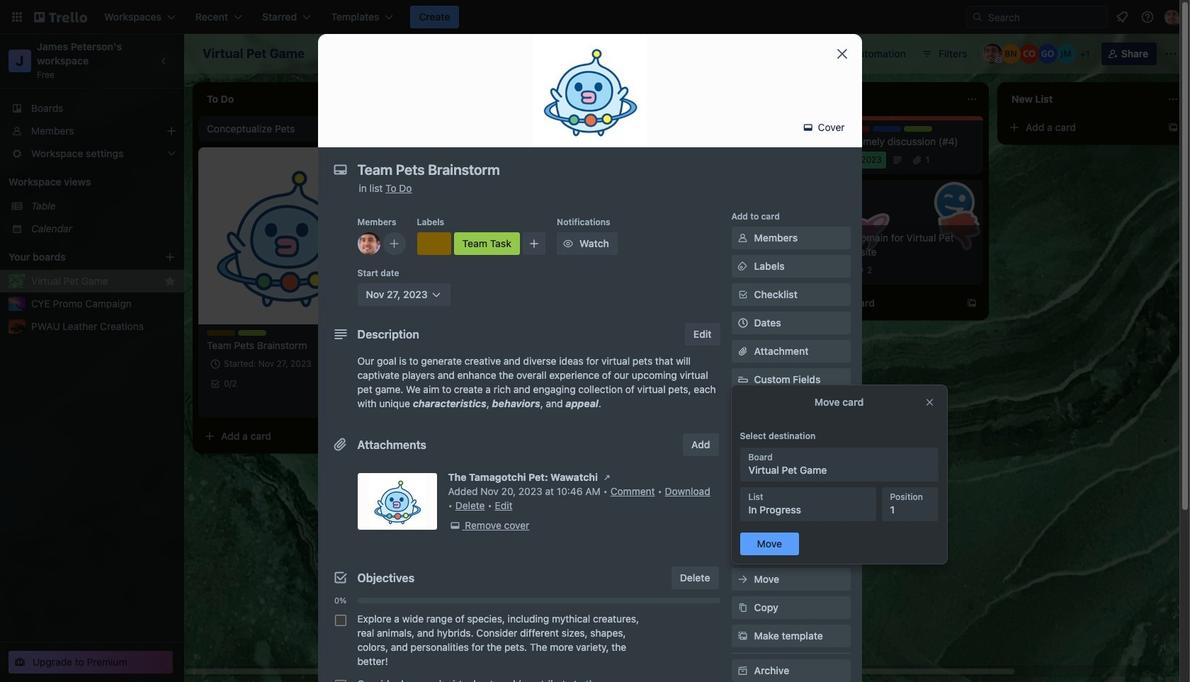 Task type: vqa. For each thing, say whether or not it's contained in the screenshot.
Create button
no



Task type: locate. For each thing, give the bounding box(es) containing it.
0 horizontal spatial james peterson (jamespeterson93) image
[[357, 396, 374, 413]]

None submit
[[740, 533, 800, 556]]

None text field
[[351, 157, 818, 183]]

1 vertical spatial color: yellow, title: none image
[[207, 330, 235, 336]]

sm image
[[736, 231, 750, 245], [561, 237, 576, 251], [736, 601, 750, 615], [736, 664, 750, 678]]

add board image
[[164, 252, 176, 263]]

2 horizontal spatial create from template… image
[[967, 298, 978, 309]]

gary orlando (garyorlando) image
[[1038, 44, 1058, 64]]

1 horizontal spatial color: yellow, title: none image
[[417, 233, 451, 255]]

0 vertical spatial color: bold lime, title: "team task" element
[[454, 233, 520, 255]]

group
[[329, 608, 721, 683]]

0 horizontal spatial color: bold lime, title: "team task" element
[[238, 330, 267, 336]]

None checkbox
[[335, 615, 346, 627], [335, 681, 346, 683], [335, 615, 346, 627], [335, 681, 346, 683]]

0 notifications image
[[1114, 9, 1131, 26]]

color: bold lime, title: "team task" element
[[454, 233, 520, 255], [238, 330, 267, 336]]

1 horizontal spatial create from template… image
[[564, 122, 576, 133]]

1 horizontal spatial james peterson (jamespeterson93) image
[[983, 44, 1003, 64]]

0 vertical spatial color: yellow, title: none image
[[417, 233, 451, 255]]

open information menu image
[[1141, 10, 1155, 24]]

0 horizontal spatial create from template… image
[[363, 431, 374, 442]]

Board name text field
[[196, 43, 312, 65]]

create from template… image
[[564, 122, 576, 133], [967, 298, 978, 309], [363, 431, 374, 442]]

0 vertical spatial create from template… image
[[564, 122, 576, 133]]

color: yellow, title: none image
[[417, 233, 451, 255], [207, 330, 235, 336]]

james peterson (jamespeterson93) image
[[1165, 9, 1182, 26], [983, 44, 1003, 64], [357, 396, 374, 413]]

2 vertical spatial james peterson (jamespeterson93) image
[[357, 396, 374, 413]]

Search field
[[967, 6, 1109, 28]]

color: blue, title: "fyi" element
[[873, 126, 902, 132]]

1 horizontal spatial color: bold lime, title: "team task" element
[[454, 233, 520, 255]]

1 vertical spatial james peterson (jamespeterson93) image
[[983, 44, 1003, 64]]

2 horizontal spatial james peterson (jamespeterson93) image
[[1165, 9, 1182, 26]]

None checkbox
[[811, 152, 887, 169]]

2 vertical spatial create from template… image
[[363, 431, 374, 442]]

1 vertical spatial create from template… image
[[967, 298, 978, 309]]

sm image
[[802, 121, 816, 135], [736, 259, 750, 274], [600, 471, 615, 485], [448, 519, 463, 533], [736, 573, 750, 587], [736, 629, 750, 644]]

your boards with 3 items element
[[9, 249, 143, 266]]

christina overa (christinaovera) image
[[1020, 44, 1040, 64]]

color: bold lime, title: none image
[[905, 126, 933, 132]]



Task type: describe. For each thing, give the bounding box(es) containing it.
color: red, title: "blocker" element
[[842, 126, 870, 132]]

james peterson (jamespeterson93) image
[[358, 233, 380, 255]]

create from template… image
[[1168, 122, 1180, 133]]

ben nelson (bennelson96) image
[[1001, 44, 1021, 64]]

starred icon image
[[164, 276, 176, 287]]

search image
[[973, 11, 984, 23]]

color: green, title: "goal" element
[[811, 126, 839, 132]]

0 vertical spatial james peterson (jamespeterson93) image
[[1165, 9, 1182, 26]]

show menu image
[[1165, 47, 1179, 61]]

jeremy miller (jeremymiller198) image
[[1057, 44, 1077, 64]]

primary element
[[0, 0, 1191, 34]]

customize views image
[[529, 47, 544, 61]]

close dialog image
[[834, 45, 851, 62]]

star or unstar board image
[[321, 48, 332, 60]]

0 horizontal spatial color: yellow, title: none image
[[207, 330, 235, 336]]

1 vertical spatial color: bold lime, title: "team task" element
[[238, 330, 267, 336]]

add members to card image
[[389, 237, 400, 251]]

workspace navigation collapse icon image
[[155, 51, 174, 71]]



